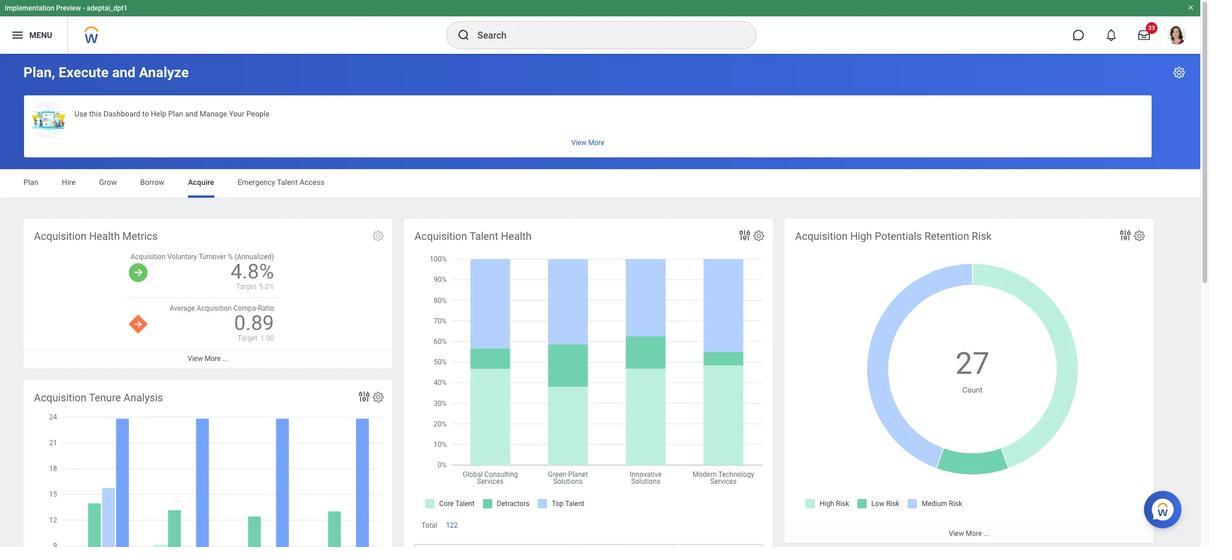 Task type: describe. For each thing, give the bounding box(es) containing it.
manage
[[200, 110, 227, 118]]

execute
[[59, 64, 109, 81]]

emergency talent access
[[238, 178, 325, 187]]

average
[[170, 305, 195, 313]]

target for 4.8%
[[236, 283, 256, 291]]

122 button
[[446, 521, 460, 531]]

and inside button
[[185, 110, 198, 118]]

help
[[151, 110, 166, 118]]

(annualized)
[[235, 253, 274, 261]]

acquisition for acquisition high potentials retention risk
[[795, 230, 848, 242]]

profile logan mcneil image
[[1168, 26, 1187, 47]]

potentials
[[875, 230, 922, 242]]

voluntary
[[167, 253, 197, 261]]

your
[[229, 110, 244, 118]]

33 button
[[1131, 22, 1158, 48]]

configure and view chart data image for acquisition high potentials retention risk
[[1119, 228, 1133, 242]]

4.8%
[[231, 260, 274, 284]]

plan inside tab list
[[23, 178, 38, 187]]

tenure
[[89, 392, 121, 404]]

menu banner
[[0, 0, 1201, 54]]

33
[[1149, 25, 1155, 31]]

to
[[142, 110, 149, 118]]

more for acquisition high potentials retention risk
[[966, 530, 982, 538]]

ratio
[[258, 305, 274, 313]]

27 main content
[[0, 54, 1201, 548]]

122
[[446, 522, 458, 530]]

view more ... link for acquisition high potentials retention risk
[[785, 524, 1154, 544]]

acquire
[[188, 178, 214, 187]]

menu
[[29, 30, 52, 40]]

average acquisition compa-ratio
[[170, 305, 274, 313]]

plan,
[[23, 64, 55, 81]]

plan, execute and analyze
[[23, 64, 189, 81]]

borrow
[[140, 178, 165, 187]]

justify image
[[11, 28, 25, 42]]

emergency
[[238, 178, 275, 187]]

metrics
[[122, 230, 158, 242]]

use
[[74, 110, 87, 118]]

acquisition health metrics element
[[23, 219, 392, 369]]

count
[[963, 386, 983, 395]]

turnover
[[199, 253, 226, 261]]

acquisition talent health
[[415, 230, 532, 242]]

view for potentials
[[949, 530, 964, 538]]

plan inside button
[[168, 110, 183, 118]]

view more ... link for acquisition health metrics
[[23, 349, 392, 369]]

analyze
[[139, 64, 189, 81]]

configure acquisition tenure analysis image
[[372, 391, 385, 404]]

0 vertical spatial and
[[112, 64, 135, 81]]

acquisition for acquisition talent health
[[415, 230, 467, 242]]

neutral bad image
[[129, 315, 148, 334]]

-
[[83, 4, 85, 12]]

more for acquisition health metrics
[[205, 355, 221, 363]]

1.00
[[260, 335, 274, 343]]

configure and view chart data image
[[357, 390, 371, 404]]

acquisition tenure analysis element
[[23, 381, 392, 548]]



Task type: locate. For each thing, give the bounding box(es) containing it.
talent for emergency
[[277, 178, 298, 187]]

compa-
[[233, 305, 258, 313]]

configure acquisition high potentials retention risk image
[[1133, 230, 1146, 242]]

configure acquisition health metrics image
[[372, 230, 385, 242]]

hire
[[62, 178, 76, 187]]

view inside the acquisition high potentials retention risk element
[[949, 530, 964, 538]]

acquisition for acquisition tenure analysis
[[34, 392, 87, 404]]

configure and view chart data image left configure acquisition high potentials retention risk image
[[1119, 228, 1133, 242]]

acquisition health metrics
[[34, 230, 158, 242]]

1 vertical spatial view more ...
[[949, 530, 989, 538]]

more inside acquisition health metrics element
[[205, 355, 221, 363]]

configure acquisition talent health image
[[753, 230, 765, 242]]

1 horizontal spatial view more ... link
[[785, 524, 1154, 544]]

talent inside tab list
[[277, 178, 298, 187]]

0 vertical spatial ...
[[223, 355, 228, 363]]

target left 5.0%
[[236, 283, 256, 291]]

0 vertical spatial more
[[205, 355, 221, 363]]

target left 1.00
[[238, 335, 257, 343]]

configure this page image
[[1172, 66, 1187, 80]]

view inside acquisition health metrics element
[[188, 355, 203, 363]]

retention
[[925, 230, 969, 242]]

grow
[[99, 178, 117, 187]]

people
[[246, 110, 270, 118]]

1 horizontal spatial talent
[[470, 230, 498, 242]]

0 horizontal spatial health
[[89, 230, 120, 242]]

menu button
[[0, 16, 67, 54]]

view more ...
[[188, 355, 228, 363], [949, 530, 989, 538]]

0 horizontal spatial view more ... link
[[23, 349, 392, 369]]

0 vertical spatial view more ... link
[[23, 349, 392, 369]]

tab list inside 27 main content
[[12, 170, 1189, 198]]

view more ... inside the acquisition high potentials retention risk element
[[949, 530, 989, 538]]

1 vertical spatial and
[[185, 110, 198, 118]]

acquisition
[[34, 230, 87, 242], [415, 230, 467, 242], [795, 230, 848, 242], [131, 253, 166, 261], [197, 305, 232, 313], [34, 392, 87, 404]]

1 health from the left
[[89, 230, 120, 242]]

0 horizontal spatial talent
[[277, 178, 298, 187]]

tab list
[[12, 170, 1189, 198]]

implementation preview -   adeptai_dpt1
[[5, 4, 128, 12]]

1 vertical spatial target
[[238, 335, 257, 343]]

1 horizontal spatial view
[[949, 530, 964, 538]]

neutral good image
[[129, 264, 148, 282]]

0 horizontal spatial more
[[205, 355, 221, 363]]

configure and view chart data image inside acquisition talent health element
[[738, 228, 752, 242]]

0.89 target 1.00
[[234, 312, 274, 343]]

0 vertical spatial plan
[[168, 110, 183, 118]]

...
[[223, 355, 228, 363], [984, 530, 989, 538]]

1 vertical spatial talent
[[470, 230, 498, 242]]

risk
[[972, 230, 992, 242]]

1 vertical spatial view more ... link
[[785, 524, 1154, 544]]

0 vertical spatial view
[[188, 355, 203, 363]]

acquisition tenure analysis
[[34, 392, 163, 404]]

target inside 0.89 target 1.00
[[238, 335, 257, 343]]

27
[[956, 346, 990, 382]]

preview
[[56, 4, 81, 12]]

plan left hire
[[23, 178, 38, 187]]

view more ... inside acquisition health metrics element
[[188, 355, 228, 363]]

0 vertical spatial talent
[[277, 178, 298, 187]]

configure and view chart data image left the configure acquisition talent health icon
[[738, 228, 752, 242]]

2 configure and view chart data image from the left
[[1119, 228, 1133, 242]]

talent for acquisition
[[470, 230, 498, 242]]

0 horizontal spatial and
[[112, 64, 135, 81]]

acquisition for acquisition health metrics
[[34, 230, 87, 242]]

analysis
[[124, 392, 163, 404]]

... for acquisition health metrics
[[223, 355, 228, 363]]

dashboard
[[103, 110, 140, 118]]

... for acquisition high potentials retention risk
[[984, 530, 989, 538]]

inbox large image
[[1139, 29, 1150, 41]]

1 horizontal spatial and
[[185, 110, 198, 118]]

27 button
[[956, 344, 992, 385]]

acquisition talent health element
[[404, 219, 773, 548]]

27 count
[[956, 346, 990, 395]]

0 horizontal spatial view
[[188, 355, 203, 363]]

1 vertical spatial view
[[949, 530, 964, 538]]

plan
[[168, 110, 183, 118], [23, 178, 38, 187]]

use this dashboard to help plan and manage your people
[[74, 110, 270, 118]]

... inside acquisition health metrics element
[[223, 355, 228, 363]]

1 horizontal spatial configure and view chart data image
[[1119, 228, 1133, 242]]

adeptai_dpt1
[[87, 4, 128, 12]]

1 configure and view chart data image from the left
[[738, 228, 752, 242]]

search image
[[457, 28, 471, 42]]

%
[[228, 253, 233, 261]]

view more ... for acquisition high potentials retention risk
[[949, 530, 989, 538]]

1 horizontal spatial health
[[501, 230, 532, 242]]

1 horizontal spatial plan
[[168, 110, 183, 118]]

1 vertical spatial plan
[[23, 178, 38, 187]]

view
[[188, 355, 203, 363], [949, 530, 964, 538]]

... inside the acquisition high potentials retention risk element
[[984, 530, 989, 538]]

0 horizontal spatial configure and view chart data image
[[738, 228, 752, 242]]

0.89
[[234, 312, 274, 336]]

health
[[89, 230, 120, 242], [501, 230, 532, 242]]

acquisition for acquisition voluntary turnover % (annualized)
[[131, 253, 166, 261]]

this
[[89, 110, 102, 118]]

column header
[[720, 545, 752, 548]]

more inside the acquisition high potentials retention risk element
[[966, 530, 982, 538]]

tab list containing plan
[[12, 170, 1189, 198]]

column header inside acquisition talent health element
[[720, 545, 752, 548]]

0 horizontal spatial ...
[[223, 355, 228, 363]]

Search Workday  search field
[[478, 22, 732, 48]]

and
[[112, 64, 135, 81], [185, 110, 198, 118]]

configure and view chart data image for acquisition talent health
[[738, 228, 752, 242]]

target
[[236, 283, 256, 291], [238, 335, 257, 343]]

acquisition high potentials retention risk element
[[785, 219, 1154, 544]]

target for 0.89
[[238, 335, 257, 343]]

access
[[300, 178, 325, 187]]

high
[[851, 230, 872, 242]]

talent
[[277, 178, 298, 187], [470, 230, 498, 242]]

close environment banner image
[[1188, 4, 1195, 11]]

0 vertical spatial view more ...
[[188, 355, 228, 363]]

1 vertical spatial more
[[966, 530, 982, 538]]

acquisition voluntary turnover % (annualized)
[[131, 253, 274, 261]]

acquisition high potentials retention risk
[[795, 230, 992, 242]]

2 health from the left
[[501, 230, 532, 242]]

0 horizontal spatial view more ...
[[188, 355, 228, 363]]

view more ... for acquisition health metrics
[[188, 355, 228, 363]]

and left analyze
[[112, 64, 135, 81]]

1 horizontal spatial view more ...
[[949, 530, 989, 538]]

target inside 4.8% target 5.0%
[[236, 283, 256, 291]]

total
[[422, 522, 437, 530]]

1 horizontal spatial ...
[[984, 530, 989, 538]]

view more ... link
[[23, 349, 392, 369], [785, 524, 1154, 544]]

0 horizontal spatial plan
[[23, 178, 38, 187]]

more
[[205, 355, 221, 363], [966, 530, 982, 538]]

5.0%
[[259, 283, 274, 291]]

notifications large image
[[1106, 29, 1117, 41]]

0 vertical spatial target
[[236, 283, 256, 291]]

implementation
[[5, 4, 54, 12]]

use this dashboard to help plan and manage your people button
[[24, 95, 1152, 158]]

plan right help
[[168, 110, 183, 118]]

1 horizontal spatial more
[[966, 530, 982, 538]]

configure and view chart data image
[[738, 228, 752, 242], [1119, 228, 1133, 242]]

view for metrics
[[188, 355, 203, 363]]

4.8% target 5.0%
[[231, 260, 274, 291]]

1 vertical spatial ...
[[984, 530, 989, 538]]

and left manage
[[185, 110, 198, 118]]



Task type: vqa. For each thing, say whether or not it's contained in the screenshot.
Navigation Pane region
no



